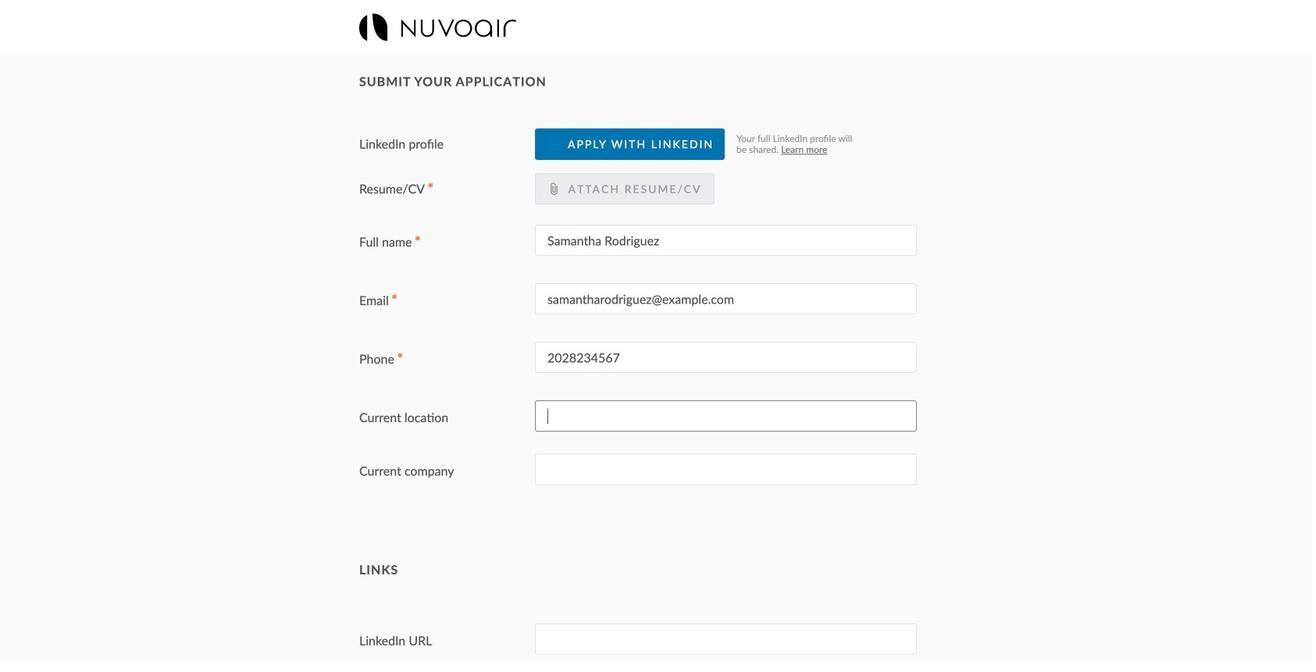 Task type: locate. For each thing, give the bounding box(es) containing it.
None text field
[[535, 342, 917, 374], [535, 401, 917, 432], [535, 454, 917, 486], [535, 342, 917, 374], [535, 401, 917, 432], [535, 454, 917, 486]]

None email field
[[535, 284, 917, 315]]

nuvoair logo image
[[359, 14, 516, 41]]

None text field
[[535, 225, 917, 256], [535, 624, 917, 656], [535, 225, 917, 256], [535, 624, 917, 656]]



Task type: describe. For each thing, give the bounding box(es) containing it.
paperclip image
[[548, 183, 560, 195]]



